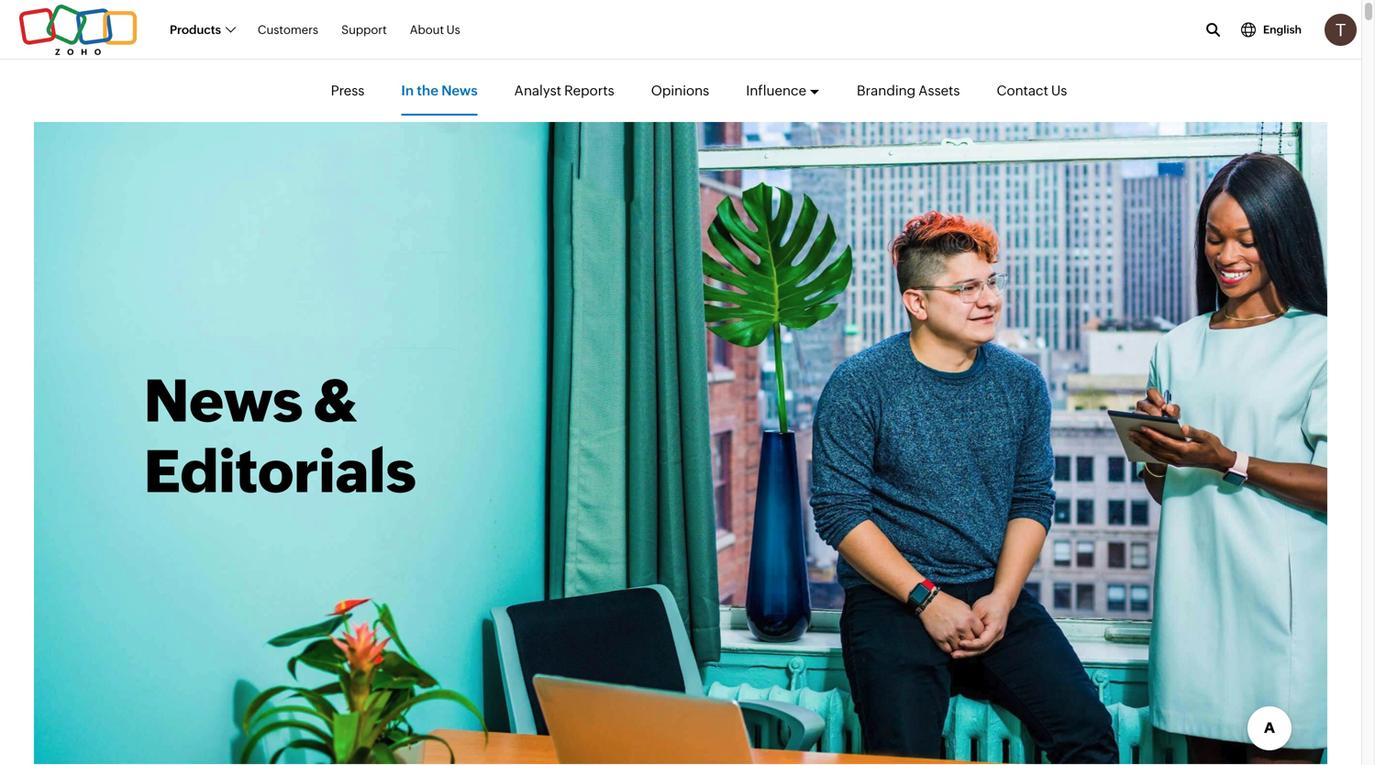 Task type: vqa. For each thing, say whether or not it's contained in the screenshot.
the bottommost Us
yes



Task type: locate. For each thing, give the bounding box(es) containing it.
news right the
[[441, 83, 478, 99]]

0 horizontal spatial news
[[144, 367, 303, 435]]

customers
[[258, 23, 318, 36]]

1 vertical spatial news
[[144, 367, 303, 435]]

us
[[446, 23, 460, 36], [1051, 83, 1067, 99]]

reports
[[564, 83, 614, 99]]

contact us link
[[997, 66, 1067, 116]]

the
[[417, 83, 438, 99]]

news
[[441, 83, 478, 99], [144, 367, 303, 435]]

contact us
[[997, 83, 1067, 99]]

influence link
[[746, 66, 820, 116]]

analyst reports
[[514, 83, 614, 99]]

press
[[331, 83, 365, 99]]

news up editorials
[[144, 367, 303, 435]]

opinions
[[651, 83, 709, 99]]

branding assets link
[[857, 66, 960, 116]]

products
[[170, 23, 221, 36]]

1 horizontal spatial us
[[1051, 83, 1067, 99]]

influence
[[746, 83, 806, 99]]

us right about
[[446, 23, 460, 36]]

0 vertical spatial news
[[441, 83, 478, 99]]

in
[[401, 83, 414, 99]]

us right contact
[[1051, 83, 1067, 99]]

0 horizontal spatial us
[[446, 23, 460, 36]]

about
[[410, 23, 444, 36]]

support
[[341, 23, 387, 36]]

press link
[[331, 66, 365, 116]]

terry turtle image
[[1325, 14, 1357, 46]]

contact
[[997, 83, 1048, 99]]

editorials
[[144, 438, 416, 505]]

customers link
[[258, 13, 318, 47]]

1 vertical spatial us
[[1051, 83, 1067, 99]]

1 horizontal spatial news
[[441, 83, 478, 99]]

0 vertical spatial us
[[446, 23, 460, 36]]

us for about us
[[446, 23, 460, 36]]

products link
[[170, 13, 235, 47]]



Task type: describe. For each thing, give the bounding box(es) containing it.
branding
[[857, 83, 916, 99]]

in the news link
[[401, 66, 478, 116]]

assets
[[918, 83, 960, 99]]

english
[[1263, 23, 1302, 36]]

&
[[314, 367, 358, 435]]

support link
[[341, 13, 387, 47]]

opinions link
[[651, 66, 709, 116]]

analyst
[[514, 83, 561, 99]]

us for contact us
[[1051, 83, 1067, 99]]

news & editorials
[[144, 367, 416, 505]]

in the news
[[401, 83, 478, 99]]

analyst reports link
[[514, 66, 614, 116]]

branding assets
[[857, 83, 960, 99]]

news inside news & editorials
[[144, 367, 303, 435]]

about us
[[410, 23, 460, 36]]

about us link
[[410, 13, 460, 47]]



